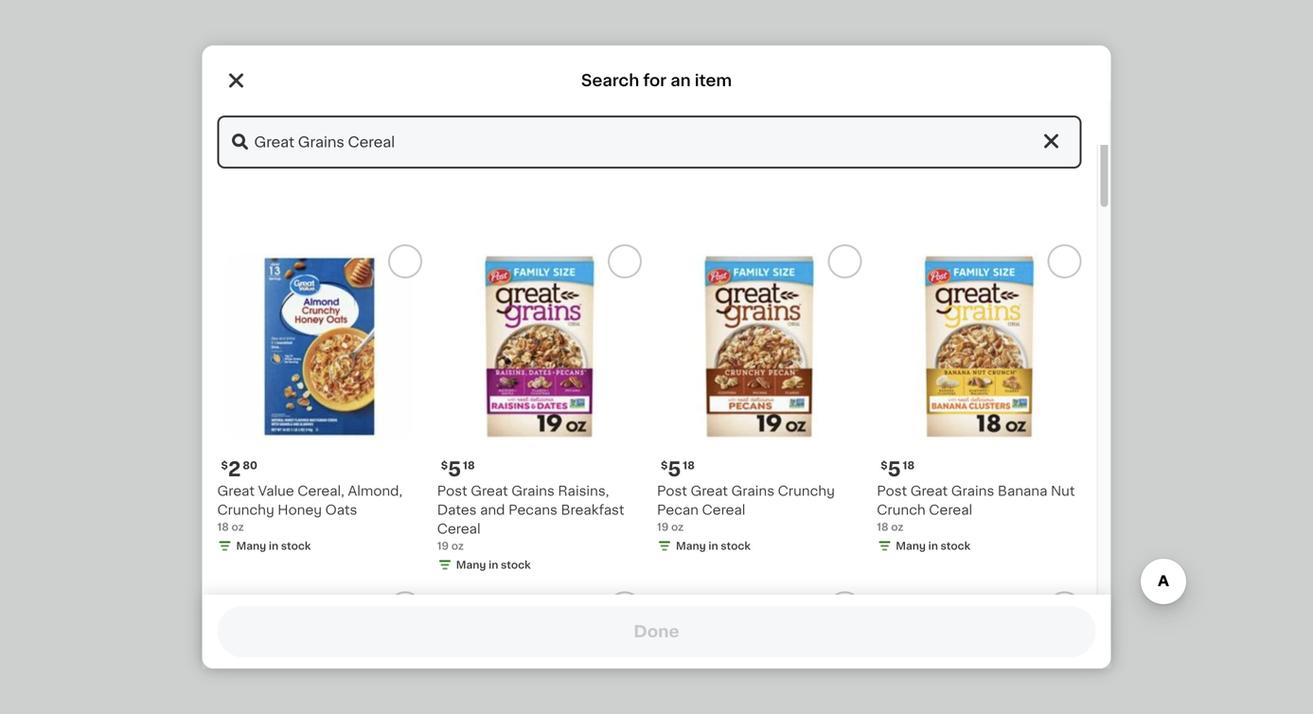 Task type: describe. For each thing, give the bounding box(es) containing it.
post for post great grains raisins, dates and pecans breakfast cereal
[[437, 484, 468, 498]]

$ for post great grains banana nut crunch cereal
[[881, 460, 888, 471]]

18 for post great grains banana nut crunch cereal
[[903, 460, 915, 471]]

nut
[[1051, 484, 1076, 498]]

5 for post great grains crunchy pecan cereal
[[668, 459, 681, 479]]

great value cereal, almond, crunchy honey oats 18 oz
[[217, 484, 403, 532]]

stock for and
[[501, 560, 531, 570]]

many in stock for honey
[[236, 541, 311, 551]]

many for and
[[456, 560, 486, 570]]

19 inside post great grains crunchy pecan cereal 19 oz
[[657, 522, 669, 532]]

$ 5 18 for post great grains raisins, dates and pecans breakfast cereal
[[441, 459, 475, 479]]

post great grains raisins, dates and pecans breakfast cereal 19 oz
[[437, 484, 625, 551]]

many in stock for and
[[456, 560, 531, 570]]

grains for raisins,
[[512, 484, 555, 498]]

and
[[480, 503, 505, 517]]

stock for honey
[[281, 541, 311, 551]]

great for post great grains banana nut crunch cereal
[[911, 484, 948, 498]]

18 inside "great value cereal, almond, crunchy honey oats 18 oz"
[[217, 522, 229, 532]]

$ for post great grains crunchy pecan cereal
[[661, 460, 668, 471]]

in for cereal
[[709, 541, 719, 551]]

raisins,
[[558, 484, 609, 498]]

3 product group from the left
[[657, 244, 862, 557]]

stock for crunch
[[941, 541, 971, 551]]

$ 5 18 for post great grains crunchy pecan cereal
[[661, 459, 695, 479]]

in for honey
[[269, 541, 279, 551]]

oz inside post great grains crunchy pecan cereal 19 oz
[[672, 522, 684, 532]]

crunchy inside post great grains crunchy pecan cereal 19 oz
[[778, 484, 835, 498]]

grains for crunchy
[[732, 484, 775, 498]]

5 for post great grains banana nut crunch cereal
[[888, 459, 901, 479]]

stock for cereal
[[721, 541, 751, 551]]

post great grains banana nut crunch cereal 18 oz
[[877, 484, 1076, 532]]

$ for great value cereal, almond, crunchy honey oats
[[221, 460, 228, 471]]

dates
[[437, 503, 477, 517]]

oz inside post great grains raisins, dates and pecans breakfast cereal 19 oz
[[452, 541, 464, 551]]

search
[[581, 72, 640, 89]]

80
[[243, 460, 258, 471]]

post for post great grains banana nut crunch cereal
[[877, 484, 908, 498]]

item
[[695, 72, 732, 89]]

for
[[644, 72, 667, 89]]

post for post great grains crunchy pecan cereal
[[657, 484, 688, 498]]

pecans
[[509, 503, 558, 517]]

dialog containing 2
[[202, 45, 1112, 714]]

5 for post great grains raisins, dates and pecans breakfast cereal
[[448, 459, 461, 479]]

many for crunch
[[896, 541, 926, 551]]

$ 2 80
[[221, 459, 258, 479]]

many for cereal
[[676, 541, 706, 551]]

oz inside 'post great grains banana nut crunch cereal 18 oz'
[[892, 522, 904, 532]]

grains for banana
[[952, 484, 995, 498]]

19 inside post great grains raisins, dates and pecans breakfast cereal 19 oz
[[437, 541, 449, 551]]



Task type: vqa. For each thing, say whether or not it's contained in the screenshot.


Task type: locate. For each thing, give the bounding box(es) containing it.
18 up dates
[[463, 460, 475, 471]]

0 horizontal spatial 5
[[448, 459, 461, 479]]

crunchy
[[778, 484, 835, 498], [217, 503, 274, 517]]

value
[[258, 484, 294, 498]]

post great grains crunchy pecan cereal 19 oz
[[657, 484, 835, 532]]

cereal down dates
[[437, 522, 481, 535]]

19 down pecan
[[657, 522, 669, 532]]

cereal
[[702, 503, 746, 517], [930, 503, 973, 517], [437, 522, 481, 535]]

3 $ 5 18 from the left
[[881, 459, 915, 479]]

$ 5 18 up dates
[[441, 459, 475, 479]]

many down value
[[236, 541, 266, 551]]

18 down 2
[[217, 522, 229, 532]]

4 $ from the left
[[881, 460, 888, 471]]

post up 'crunch'
[[877, 484, 908, 498]]

pecan
[[657, 503, 699, 517]]

2 horizontal spatial grains
[[952, 484, 995, 498]]

0 horizontal spatial grains
[[512, 484, 555, 498]]

post inside post great grains raisins, dates and pecans breakfast cereal 19 oz
[[437, 484, 468, 498]]

in for and
[[489, 560, 499, 570]]

great inside post great grains raisins, dates and pecans breakfast cereal 19 oz
[[471, 484, 508, 498]]

dialog
[[202, 45, 1112, 714]]

$ left 80
[[221, 460, 228, 471]]

1 $ from the left
[[221, 460, 228, 471]]

great inside post great grains crunchy pecan cereal 19 oz
[[691, 484, 728, 498]]

0 horizontal spatial crunchy
[[217, 503, 274, 517]]

18 inside 'post great grains banana nut crunch cereal 18 oz'
[[877, 522, 889, 532]]

1 horizontal spatial 5
[[668, 459, 681, 479]]

great for post great grains raisins, dates and pecans breakfast cereal
[[471, 484, 508, 498]]

oz down pecan
[[672, 522, 684, 532]]

18 for post great grains raisins, dates and pecans breakfast cereal
[[463, 460, 475, 471]]

1 great from the left
[[217, 484, 255, 498]]

0 horizontal spatial 19
[[437, 541, 449, 551]]

many in stock down the and
[[456, 560, 531, 570]]

oz down $ 2 80
[[232, 522, 244, 532]]

many in stock down honey
[[236, 541, 311, 551]]

1 post from the left
[[437, 484, 468, 498]]

$
[[221, 460, 228, 471], [441, 460, 448, 471], [661, 460, 668, 471], [881, 460, 888, 471]]

great for post great grains crunchy pecan cereal
[[691, 484, 728, 498]]

post
[[437, 484, 468, 498], [657, 484, 688, 498], [877, 484, 908, 498]]

1 5 from the left
[[448, 459, 461, 479]]

post inside post great grains crunchy pecan cereal 19 oz
[[657, 484, 688, 498]]

great up the and
[[471, 484, 508, 498]]

many in stock down post great grains crunchy pecan cereal 19 oz on the right
[[676, 541, 751, 551]]

post up pecan
[[657, 484, 688, 498]]

3 post from the left
[[877, 484, 908, 498]]

1 horizontal spatial $ 5 18
[[661, 459, 695, 479]]

$ up 'crunch'
[[881, 460, 888, 471]]

1 product group from the left
[[217, 244, 422, 557]]

in down 'post great grains banana nut crunch cereal 18 oz'
[[929, 541, 939, 551]]

2 horizontal spatial $ 5 18
[[881, 459, 915, 479]]

18 up pecan
[[683, 460, 695, 471]]

grains
[[512, 484, 555, 498], [732, 484, 775, 498], [952, 484, 995, 498]]

in down honey
[[269, 541, 279, 551]]

2 5 from the left
[[668, 459, 681, 479]]

great up 'crunch'
[[911, 484, 948, 498]]

3 $ from the left
[[661, 460, 668, 471]]

cereal right pecan
[[702, 503, 746, 517]]

2 horizontal spatial 5
[[888, 459, 901, 479]]

18 for post great grains crunchy pecan cereal
[[683, 460, 695, 471]]

oz inside "great value cereal, almond, crunchy honey oats 18 oz"
[[232, 522, 244, 532]]

great up pecan
[[691, 484, 728, 498]]

crunch
[[877, 503, 926, 517]]

search for an item
[[581, 72, 732, 89]]

2 $ from the left
[[441, 460, 448, 471]]

$ up dates
[[441, 460, 448, 471]]

0 horizontal spatial $ 5 18
[[441, 459, 475, 479]]

many in stock for cereal
[[676, 541, 751, 551]]

grains inside post great grains crunchy pecan cereal 19 oz
[[732, 484, 775, 498]]

1 $ 5 18 from the left
[[441, 459, 475, 479]]

4 great from the left
[[911, 484, 948, 498]]

2 horizontal spatial post
[[877, 484, 908, 498]]

0 vertical spatial 19
[[657, 522, 669, 532]]

$ 5 18 up 'crunch'
[[881, 459, 915, 479]]

$ 5 18 for post great grains banana nut crunch cereal
[[881, 459, 915, 479]]

3 grains from the left
[[952, 484, 995, 498]]

great down 2
[[217, 484, 255, 498]]

1 vertical spatial crunchy
[[217, 503, 274, 517]]

1 horizontal spatial cereal
[[702, 503, 746, 517]]

stock down honey
[[281, 541, 311, 551]]

0 vertical spatial crunchy
[[778, 484, 835, 498]]

2 grains from the left
[[732, 484, 775, 498]]

5
[[448, 459, 461, 479], [668, 459, 681, 479], [888, 459, 901, 479]]

3 5 from the left
[[888, 459, 901, 479]]

1 horizontal spatial post
[[657, 484, 688, 498]]

product group containing 2
[[217, 244, 422, 557]]

oz
[[232, 522, 244, 532], [672, 522, 684, 532], [892, 522, 904, 532], [452, 541, 464, 551]]

great
[[217, 484, 255, 498], [471, 484, 508, 498], [691, 484, 728, 498], [911, 484, 948, 498]]

1 grains from the left
[[512, 484, 555, 498]]

cereal inside 'post great grains banana nut crunch cereal 18 oz'
[[930, 503, 973, 517]]

stock
[[281, 541, 311, 551], [721, 541, 751, 551], [941, 541, 971, 551], [501, 560, 531, 570]]

19
[[657, 522, 669, 532], [437, 541, 449, 551]]

cereal inside post great grains raisins, dates and pecans breakfast cereal 19 oz
[[437, 522, 481, 535]]

many down 'crunch'
[[896, 541, 926, 551]]

stock down 'post great grains banana nut crunch cereal 18 oz'
[[941, 541, 971, 551]]

None search field
[[217, 116, 1082, 169]]

18
[[463, 460, 475, 471], [683, 460, 695, 471], [903, 460, 915, 471], [217, 522, 229, 532], [877, 522, 889, 532]]

cereal inside post great grains crunchy pecan cereal 19 oz
[[702, 503, 746, 517]]

1 horizontal spatial 19
[[657, 522, 669, 532]]

product group
[[217, 244, 422, 557], [437, 244, 642, 576], [657, 244, 862, 557], [877, 244, 1082, 557]]

0 horizontal spatial cereal
[[437, 522, 481, 535]]

2 great from the left
[[471, 484, 508, 498]]

$ for post great grains raisins, dates and pecans breakfast cereal
[[441, 460, 448, 471]]

oz down 'crunch'
[[892, 522, 904, 532]]

an
[[671, 72, 691, 89]]

many down pecan
[[676, 541, 706, 551]]

many in stock for crunch
[[896, 541, 971, 551]]

5 up 'crunch'
[[888, 459, 901, 479]]

2 $ 5 18 from the left
[[661, 459, 695, 479]]

crunchy inside "great value cereal, almond, crunchy honey oats 18 oz"
[[217, 503, 274, 517]]

Search Walmart... field
[[217, 116, 1082, 169]]

5 up pecan
[[668, 459, 681, 479]]

in down the and
[[489, 560, 499, 570]]

$ inside $ 2 80
[[221, 460, 228, 471]]

great inside "great value cereal, almond, crunchy honey oats 18 oz"
[[217, 484, 255, 498]]

$ 5 18
[[441, 459, 475, 479], [661, 459, 695, 479], [881, 459, 915, 479]]

none search field inside dialog
[[217, 116, 1082, 169]]

grains inside 'post great grains banana nut crunch cereal 18 oz'
[[952, 484, 995, 498]]

4 product group from the left
[[877, 244, 1082, 557]]

oats
[[325, 503, 357, 517]]

many for honey
[[236, 541, 266, 551]]

$ up pecan
[[661, 460, 668, 471]]

in
[[269, 541, 279, 551], [709, 541, 719, 551], [929, 541, 939, 551], [489, 560, 499, 570]]

1 vertical spatial 19
[[437, 541, 449, 551]]

grains inside post great grains raisins, dates and pecans breakfast cereal 19 oz
[[512, 484, 555, 498]]

post inside 'post great grains banana nut crunch cereal 18 oz'
[[877, 484, 908, 498]]

post up dates
[[437, 484, 468, 498]]

stock down post great grains raisins, dates and pecans breakfast cereal 19 oz
[[501, 560, 531, 570]]

cereal,
[[298, 484, 345, 498]]

2 product group from the left
[[437, 244, 642, 576]]

stock down post great grains crunchy pecan cereal 19 oz on the right
[[721, 541, 751, 551]]

oz down dates
[[452, 541, 464, 551]]

many in stock
[[236, 541, 311, 551], [676, 541, 751, 551], [896, 541, 971, 551], [456, 560, 531, 570]]

0 horizontal spatial post
[[437, 484, 468, 498]]

cereal right 'crunch'
[[930, 503, 973, 517]]

many down dates
[[456, 560, 486, 570]]

breakfast
[[561, 503, 625, 517]]

5 up dates
[[448, 459, 461, 479]]

19 down dates
[[437, 541, 449, 551]]

18 down 'crunch'
[[877, 522, 889, 532]]

almond,
[[348, 484, 403, 498]]

2 post from the left
[[657, 484, 688, 498]]

banana
[[998, 484, 1048, 498]]

many in stock down 'crunch'
[[896, 541, 971, 551]]

great inside 'post great grains banana nut crunch cereal 18 oz'
[[911, 484, 948, 498]]

in for crunch
[[929, 541, 939, 551]]

18 up 'crunch'
[[903, 460, 915, 471]]

2 horizontal spatial cereal
[[930, 503, 973, 517]]

honey
[[278, 503, 322, 517]]

1 horizontal spatial crunchy
[[778, 484, 835, 498]]

$ 5 18 up pecan
[[661, 459, 695, 479]]

many
[[236, 541, 266, 551], [676, 541, 706, 551], [896, 541, 926, 551], [456, 560, 486, 570]]

1 horizontal spatial grains
[[732, 484, 775, 498]]

2
[[228, 459, 241, 479]]

3 great from the left
[[691, 484, 728, 498]]

in down post great grains crunchy pecan cereal 19 oz on the right
[[709, 541, 719, 551]]



